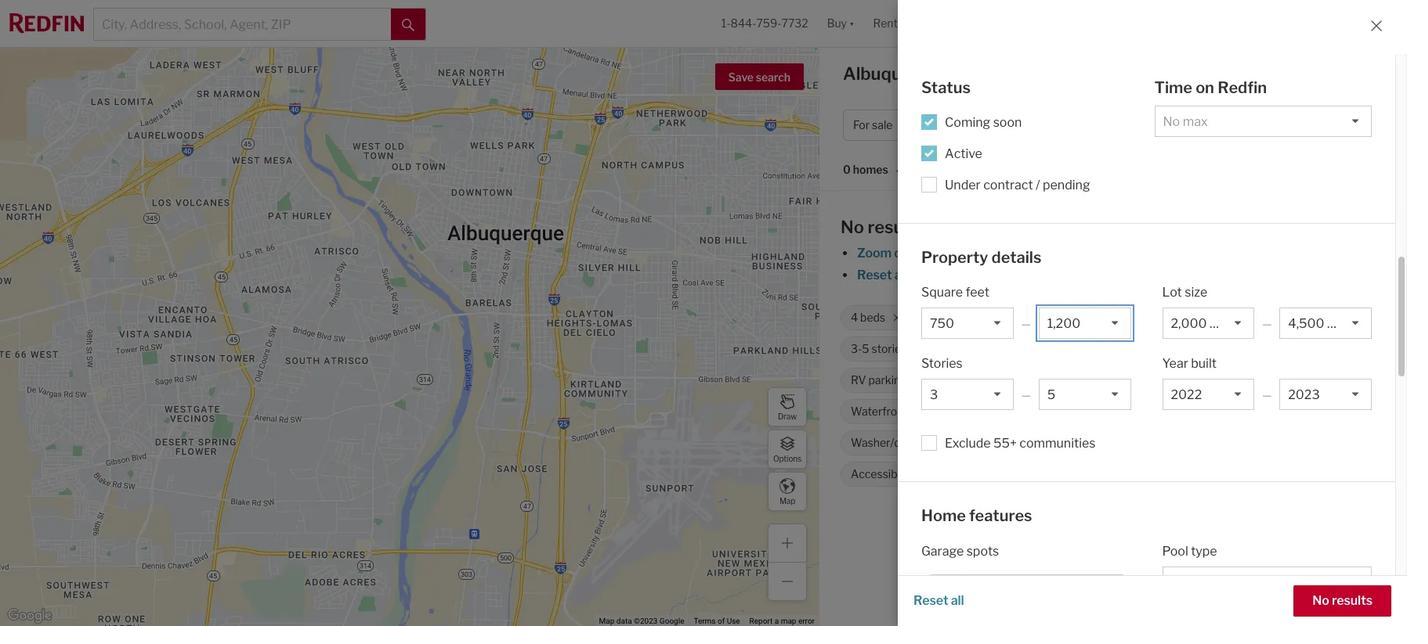 Task type: describe. For each thing, give the bounding box(es) containing it.
0 vertical spatial redfin
[[1218, 78, 1267, 97]]

baths
[[942, 311, 971, 325]]

5+ radio
[[1093, 575, 1126, 608]]

0 vertical spatial no results
[[841, 217, 924, 237]]

1 ft. from the left
[[1087, 311, 1098, 325]]

time on redfin
[[1154, 78, 1267, 97]]

Any radio
[[928, 575, 966, 608]]

stories
[[921, 356, 963, 371]]

for sale button
[[843, 110, 923, 141]]

•
[[896, 164, 900, 178]]

primary
[[1162, 374, 1203, 387]]

house
[[1039, 437, 1070, 450]]

features
[[969, 507, 1032, 526]]

zoom
[[857, 246, 892, 261]]

/ for pending
[[1036, 177, 1040, 192]]

no results inside button
[[1313, 594, 1373, 609]]

zoom out button
[[856, 246, 915, 261]]

under contract / pending
[[945, 177, 1090, 192]]

0 vertical spatial no
[[841, 217, 864, 237]]

report
[[749, 617, 773, 626]]

3 sq. from the left
[[1241, 311, 1255, 325]]

market
[[1211, 68, 1254, 83]]

washer/dryer
[[851, 437, 921, 450]]

albuquerque,
[[843, 63, 953, 84]]

exclude
[[945, 436, 991, 451]]

lot
[[1271, 311, 1284, 325]]

©2023
[[634, 617, 658, 626]]

nm
[[957, 63, 986, 84]]

submit search image
[[402, 19, 414, 31]]

pending
[[1043, 177, 1090, 192]]

market insights link
[[1211, 51, 1304, 85]]

hookup
[[924, 437, 962, 450]]

zoom out reset all filters
[[857, 246, 945, 283]]

4+ inside button
[[1146, 119, 1160, 132]]

home features
[[921, 507, 1032, 526]]

map data ©2023 google
[[599, 617, 684, 626]]

parking for rv
[[868, 374, 907, 387]]

1+ radio
[[966, 575, 998, 608]]

0 horizontal spatial on
[[1196, 78, 1214, 97]]

55+
[[993, 436, 1017, 451]]

— for stories
[[1021, 389, 1031, 402]]

2+ radio
[[998, 575, 1030, 608]]

time
[[1154, 78, 1192, 97]]

feet
[[966, 285, 990, 300]]

4 beds
[[851, 311, 885, 325]]

bd
[[1124, 119, 1138, 132]]

map
[[781, 617, 796, 626]]

view
[[1073, 405, 1097, 419]]

bedroom
[[1205, 374, 1252, 387]]

1,200
[[1039, 311, 1068, 325]]

home type button
[[1002, 110, 1098, 141]]

remove 4 bd / 4+ ba image
[[1183, 121, 1192, 130]]

0 vertical spatial results
[[868, 217, 924, 237]]

air
[[949, 374, 964, 387]]

main
[[1269, 374, 1294, 387]]

for sale
[[853, 119, 893, 132]]

home
[[909, 468, 938, 481]]

759-
[[756, 17, 782, 30]]

remove air conditioning image
[[1039, 376, 1048, 385]]

4,500
[[1207, 311, 1238, 325]]

home type
[[1012, 119, 1068, 132]]

recommended button
[[933, 162, 1027, 178]]

remove primary bedroom on main image
[[1303, 376, 1312, 385]]

7732
[[782, 17, 808, 30]]

homes
[[853, 163, 888, 177]]

5
[[862, 343, 869, 356]]

5+ parking spots
[[980, 468, 1065, 481]]

reset inside zoom out reset all filters
[[857, 268, 892, 283]]

filters
[[910, 268, 945, 283]]

1 vertical spatial redfin
[[1005, 523, 1043, 537]]

draw button
[[768, 388, 807, 427]]

remove have view image
[[1104, 407, 1114, 417]]

map button
[[768, 472, 807, 512]]

lot size
[[1162, 285, 1208, 300]]

remove 750-1,200 sq. ft. image
[[1107, 313, 1116, 323]]

terms of use link
[[694, 617, 740, 626]]

out
[[894, 246, 914, 261]]

save
[[728, 71, 754, 84]]

communities
[[1020, 436, 1096, 451]]

remove 2,000 sq. ft.-4,500 sq. ft. lot image
[[1295, 313, 1305, 323]]

search
[[756, 71, 791, 84]]

2023
[[1006, 343, 1034, 356]]

750-1,200 sq. ft.
[[1013, 311, 1098, 325]]

remove washer/dryer hookup image
[[971, 439, 981, 448]]

/ for 4+
[[1140, 119, 1144, 132]]

sale
[[872, 119, 893, 132]]

error
[[798, 617, 815, 626]]

pool
[[1162, 544, 1188, 559]]

google
[[660, 617, 684, 626]]

reset all filters button
[[856, 268, 946, 283]]

built
[[949, 343, 972, 356]]

sort
[[907, 163, 930, 177]]

0 vertical spatial spots
[[1037, 468, 1065, 481]]

built
[[1191, 356, 1217, 371]]

4 bd / 4+ ba
[[1115, 119, 1175, 132]]

4 bd / 4+ ba button
[[1104, 110, 1204, 141]]

1-
[[721, 17, 731, 30]]

year
[[1162, 356, 1188, 371]]

exclude 55+ communities
[[945, 436, 1096, 451]]



Task type: locate. For each thing, give the bounding box(es) containing it.
square
[[921, 285, 963, 300]]

type
[[1045, 119, 1068, 132], [1191, 544, 1217, 559]]

price
[[939, 119, 966, 132]]

remove 4 beds image
[[892, 313, 902, 323]]

2 sq. from the left
[[1175, 311, 1190, 325]]

garage
[[921, 544, 964, 559]]

1 horizontal spatial on
[[1254, 374, 1267, 387]]

1 vertical spatial parking
[[996, 468, 1035, 481]]

1 horizontal spatial ft.
[[1258, 311, 1268, 325]]

use
[[727, 617, 740, 626]]

google image
[[4, 606, 56, 627]]

waterfront
[[851, 405, 908, 419]]

remove rv parking image
[[915, 376, 924, 385]]

0 horizontal spatial sq.
[[1070, 311, 1085, 325]]

4 for 4 beds
[[851, 311, 858, 325]]

4+ baths
[[927, 311, 971, 325]]

1 sq. from the left
[[1070, 311, 1085, 325]]

any option group
[[928, 575, 1126, 608]]

on right time
[[1196, 78, 1214, 97]]

— for lot size
[[1262, 317, 1272, 331]]

terms of use
[[694, 617, 740, 626]]

4+ left baths
[[927, 311, 940, 325]]

insights
[[1257, 68, 1304, 83]]

0 horizontal spatial parking
[[868, 374, 907, 387]]

lot
[[1162, 285, 1182, 300]]

parking right 'rv'
[[868, 374, 907, 387]]

parking right 5+
[[996, 468, 1035, 481]]

contract
[[983, 177, 1033, 192]]

ft.-
[[1192, 311, 1207, 325]]

0 vertical spatial home
[[1012, 119, 1043, 132]]

0 horizontal spatial all
[[895, 268, 908, 283]]

— left remove 2,000 sq. ft.-4,500 sq. ft. lot icon
[[1262, 317, 1272, 331]]

results
[[868, 217, 924, 237], [1332, 594, 1373, 609]]

save search
[[728, 71, 791, 84]]

1 vertical spatial reset
[[914, 594, 948, 609]]

spots down 'home features'
[[967, 544, 999, 559]]

— up "2023" at the bottom right of the page
[[1021, 317, 1031, 331]]

5+
[[980, 468, 994, 481]]

for
[[1051, 63, 1075, 84]]

— down main
[[1262, 389, 1272, 402]]

1 horizontal spatial results
[[1332, 594, 1373, 609]]

map for map data ©2023 google
[[599, 617, 615, 626]]

/
[[1140, 119, 1144, 132], [1036, 177, 1040, 192]]

type right pool
[[1191, 544, 1217, 559]]

/ inside button
[[1140, 119, 1144, 132]]

data
[[616, 617, 632, 626]]

all
[[895, 268, 908, 283], [951, 594, 964, 609]]

4+ radio
[[1062, 575, 1094, 608]]

4 inside button
[[1115, 119, 1122, 132]]

garage spots
[[921, 544, 999, 559]]

washer/dryer hookup
[[851, 437, 962, 450]]

1 horizontal spatial all
[[951, 594, 964, 609]]

details
[[992, 248, 1042, 267]]

reset all button
[[914, 586, 964, 617]]

reset inside button
[[914, 594, 948, 609]]

type for home type
[[1045, 119, 1068, 132]]

coming soon
[[945, 115, 1022, 130]]

map down options
[[780, 496, 795, 506]]

1 horizontal spatial sq.
[[1175, 311, 1190, 325]]

1 vertical spatial map
[[599, 617, 615, 626]]

844-
[[731, 17, 756, 30]]

have
[[1045, 405, 1071, 419]]

0 vertical spatial on
[[1196, 78, 1214, 97]]

0 vertical spatial type
[[1045, 119, 1068, 132]]

0 horizontal spatial redfin
[[1005, 523, 1043, 537]]

home down homes
[[1012, 119, 1043, 132]]

basement
[[951, 405, 1003, 419]]

property details
[[921, 248, 1042, 267]]

1-844-759-7732
[[721, 17, 808, 30]]

2 ft. from the left
[[1258, 311, 1268, 325]]

remove basement image
[[1010, 407, 1020, 417]]

for
[[853, 119, 870, 132]]

square feet
[[921, 285, 990, 300]]

type inside home type button
[[1045, 119, 1068, 132]]

4 left beds
[[851, 311, 858, 325]]

map region
[[0, 0, 885, 627]]

3-
[[851, 343, 862, 356]]

2022-
[[975, 343, 1006, 356]]

on left main
[[1254, 374, 1267, 387]]

conditioning
[[967, 374, 1030, 387]]

1 horizontal spatial 4+
[[1146, 119, 1160, 132]]

ft. left lot
[[1258, 311, 1268, 325]]

0 horizontal spatial map
[[599, 617, 615, 626]]

— for square feet
[[1021, 317, 1031, 331]]

no inside button
[[1313, 594, 1329, 609]]

all left 1+ radio
[[951, 594, 964, 609]]

home for home features
[[921, 507, 966, 526]]

1 horizontal spatial reset
[[914, 594, 948, 609]]

have view
[[1045, 405, 1097, 419]]

1 vertical spatial 4
[[851, 311, 858, 325]]

beds
[[860, 311, 885, 325]]

1 horizontal spatial home
[[1012, 119, 1043, 132]]

stories
[[872, 343, 907, 356]]

of
[[718, 617, 725, 626]]

primary bedroom on main
[[1162, 374, 1294, 387]]

0 horizontal spatial ft.
[[1087, 311, 1098, 325]]

type right soon
[[1045, 119, 1068, 132]]

remove guest house image
[[1077, 439, 1087, 448]]

list box
[[1154, 105, 1372, 137], [921, 308, 1014, 339], [1039, 308, 1131, 339], [1162, 308, 1255, 339], [1280, 308, 1372, 339], [921, 379, 1014, 411], [1039, 379, 1131, 411], [1162, 379, 1255, 411], [1280, 379, 1372, 411], [1162, 567, 1372, 598]]

report a map error
[[749, 617, 815, 626]]

save search button
[[715, 63, 804, 90]]

1 vertical spatial all
[[951, 594, 964, 609]]

1 horizontal spatial parking
[[996, 468, 1035, 481]]

allowed
[[1164, 405, 1204, 419]]

0 vertical spatial 4+
[[1146, 119, 1160, 132]]

price button
[[929, 110, 995, 141]]

map for map
[[780, 496, 795, 506]]

0 horizontal spatial spots
[[967, 544, 999, 559]]

remove waterfront image
[[916, 407, 925, 417]]

home up 'garage'
[[921, 507, 966, 526]]

type for pool type
[[1191, 544, 1217, 559]]

1 horizontal spatial redfin
[[1218, 78, 1267, 97]]

City, Address, School, Agent, ZIP search field
[[94, 9, 391, 40]]

ft. left remove 750-1,200 sq. ft. image
[[1087, 311, 1098, 325]]

2,000
[[1141, 311, 1173, 325]]

remove pets allowed image
[[1212, 407, 1221, 417]]

0 vertical spatial all
[[895, 268, 908, 283]]

1 horizontal spatial type
[[1191, 544, 1217, 559]]

guest house
[[1006, 437, 1070, 450]]

1 horizontal spatial spots
[[1037, 468, 1065, 481]]

4
[[1115, 119, 1122, 132], [851, 311, 858, 325]]

/ left pending
[[1036, 177, 1040, 192]]

terms
[[694, 617, 716, 626]]

built 2022-2023
[[949, 343, 1034, 356]]

1 horizontal spatial no
[[1313, 594, 1329, 609]]

1 vertical spatial type
[[1191, 544, 1217, 559]]

soon
[[993, 115, 1022, 130]]

market insights
[[1211, 68, 1304, 83]]

0 vertical spatial parking
[[868, 374, 907, 387]]

/ right bd
[[1140, 119, 1144, 132]]

0 horizontal spatial /
[[1036, 177, 1040, 192]]

parking for 5+
[[996, 468, 1035, 481]]

uppers
[[1107, 343, 1142, 356]]

accessible
[[851, 468, 907, 481]]

no
[[841, 217, 864, 237], [1313, 594, 1329, 609]]

home inside button
[[1012, 119, 1043, 132]]

— down conditioning
[[1021, 389, 1031, 402]]

0 horizontal spatial results
[[868, 217, 924, 237]]

1 vertical spatial on
[[1254, 374, 1267, 387]]

map left data
[[599, 617, 615, 626]]

0 horizontal spatial 4+
[[927, 311, 940, 325]]

reset
[[857, 268, 892, 283], [914, 594, 948, 609]]

ba
[[1162, 119, 1175, 132]]

0 vertical spatial reset
[[857, 268, 892, 283]]

0 vertical spatial 4
[[1115, 119, 1122, 132]]

0 horizontal spatial reset
[[857, 268, 892, 283]]

no results
[[841, 217, 924, 237], [1313, 594, 1373, 609]]

1 vertical spatial no
[[1313, 594, 1329, 609]]

0 vertical spatial /
[[1140, 119, 1144, 132]]

homes
[[990, 63, 1048, 84]]

1 vertical spatial /
[[1036, 177, 1040, 192]]

3+ radio
[[1030, 575, 1062, 608]]

4+
[[1146, 119, 1160, 132], [927, 311, 940, 325]]

1 horizontal spatial /
[[1140, 119, 1144, 132]]

1 vertical spatial spots
[[967, 544, 999, 559]]

:
[[930, 163, 933, 177]]

4 left bd
[[1115, 119, 1122, 132]]

0 vertical spatial map
[[780, 496, 795, 506]]

home
[[1012, 119, 1043, 132], [921, 507, 966, 526]]

1 vertical spatial 4+
[[927, 311, 940, 325]]

reset down zoom
[[857, 268, 892, 283]]

2 horizontal spatial sq.
[[1241, 311, 1255, 325]]

all down the out
[[895, 268, 908, 283]]

2,000 sq. ft.-4,500 sq. ft. lot
[[1141, 311, 1284, 325]]

guest
[[1006, 437, 1036, 450]]

—
[[1021, 317, 1031, 331], [1262, 317, 1272, 331], [1021, 389, 1031, 402], [1262, 389, 1272, 402]]

0 horizontal spatial type
[[1045, 119, 1068, 132]]

1 horizontal spatial 4
[[1115, 119, 1122, 132]]

options
[[773, 454, 802, 463]]

1 vertical spatial home
[[921, 507, 966, 526]]

sq. right 1,200
[[1070, 311, 1085, 325]]

albuquerque, nm homes for sale
[[843, 63, 1114, 84]]

remove fireplace image
[[1128, 376, 1137, 385]]

— for year built
[[1262, 389, 1272, 402]]

sq. left ft.-
[[1175, 311, 1190, 325]]

all inside button
[[951, 594, 964, 609]]

all inside zoom out reset all filters
[[895, 268, 908, 283]]

spots down house on the right bottom of page
[[1037, 468, 1065, 481]]

parking
[[868, 374, 907, 387], [996, 468, 1035, 481]]

on
[[1196, 78, 1214, 97], [1254, 374, 1267, 387]]

4+ left 'ba'
[[1146, 119, 1160, 132]]

1 vertical spatial no results
[[1313, 594, 1373, 609]]

4 for 4 bd / 4+ ba
[[1115, 119, 1122, 132]]

1 horizontal spatial map
[[780, 496, 795, 506]]

1 vertical spatial results
[[1332, 594, 1373, 609]]

0 horizontal spatial 4
[[851, 311, 858, 325]]

reset down 'garage'
[[914, 594, 948, 609]]

map inside button
[[780, 496, 795, 506]]

sq. right 4,500
[[1241, 311, 1255, 325]]

0 horizontal spatial no results
[[841, 217, 924, 237]]

1 horizontal spatial no results
[[1313, 594, 1373, 609]]

home for home type
[[1012, 119, 1043, 132]]

options button
[[768, 430, 807, 469]]

results inside button
[[1332, 594, 1373, 609]]

a
[[775, 617, 779, 626]]

0 horizontal spatial no
[[841, 217, 864, 237]]

0 horizontal spatial home
[[921, 507, 966, 526]]



Task type: vqa. For each thing, say whether or not it's contained in the screenshot.
the Start building your feed by saving searches and favoriting homes.
no



